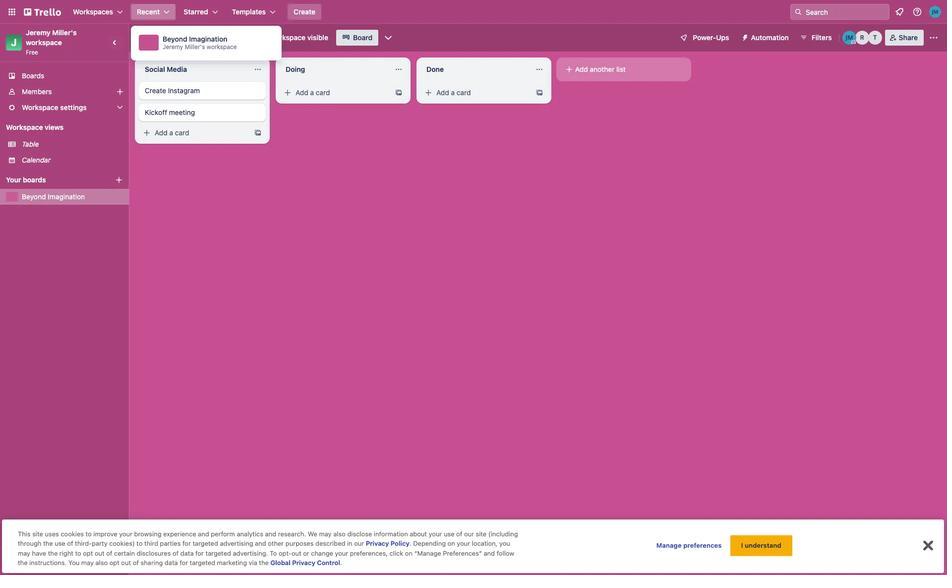 Task type: locate. For each thing, give the bounding box(es) containing it.
out left or on the bottom of page
[[292, 549, 301, 557]]

miller's inside beyond imagination jeremy miller's workspace
[[185, 43, 205, 51]]

customize views image
[[383, 33, 393, 43]]

2 horizontal spatial to
[[137, 540, 143, 548]]

add down done text box
[[436, 88, 449, 97]]

0 vertical spatial opt
[[83, 549, 93, 557]]

1 horizontal spatial miller's
[[185, 43, 205, 51]]

workspace visible button
[[251, 30, 334, 46]]

1 vertical spatial opt
[[109, 559, 119, 567]]

create up workspace visible
[[294, 7, 315, 16]]

create inside "link"
[[145, 86, 166, 95]]

workspace inside workspace settings popup button
[[22, 103, 58, 112]]

table link
[[22, 139, 123, 149]]

add a card link
[[280, 86, 391, 100], [421, 86, 532, 100], [139, 126, 250, 140]]

0 horizontal spatial .
[[340, 559, 342, 567]]

targeted
[[193, 540, 218, 548], [206, 549, 231, 557], [190, 559, 215, 567]]

beyond down recent popup button
[[142, 32, 174, 43]]

opt
[[83, 549, 93, 557], [109, 559, 119, 567]]

add a card link for done text box
[[421, 86, 532, 100]]

1 horizontal spatial card
[[316, 88, 330, 97]]

2 site from the left
[[476, 530, 487, 538]]

2 horizontal spatial a
[[451, 88, 455, 97]]

2 horizontal spatial may
[[319, 530, 332, 538]]

rubyanndersson (rubyanndersson) image
[[855, 31, 869, 45]]

1 horizontal spatial on
[[448, 540, 455, 548]]

use up right
[[55, 540, 65, 548]]

site up location,
[[476, 530, 487, 538]]

advertising
[[220, 540, 253, 548]]

0 vertical spatial beyond imagination
[[142, 32, 226, 43]]

0 horizontal spatial also
[[95, 559, 108, 567]]

beyond imagination down starred
[[142, 32, 226, 43]]

for
[[183, 540, 191, 548], [195, 549, 204, 557], [180, 559, 188, 567]]

workspace inside jeremy miller's workspace free
[[26, 38, 62, 47]]

0 horizontal spatial create
[[145, 86, 166, 95]]

1 vertical spatial privacy
[[292, 559, 315, 567]]

you
[[68, 559, 79, 567]]

1 horizontal spatial a
[[310, 88, 314, 97]]

1 horizontal spatial .
[[410, 540, 411, 548]]

beyond
[[142, 32, 174, 43], [163, 35, 187, 43], [22, 192, 46, 201]]

sm image
[[737, 30, 751, 44], [564, 64, 574, 74], [283, 88, 293, 98], [424, 88, 433, 98]]

. down described
[[340, 559, 342, 567]]

for inside this site uses cookies to improve your browsing experience and perform analytics and research. we may also disclose information about your use of our site (including through the use of third-party cookies) to third parties for targeted advertising and other purposes described in our
[[183, 540, 191, 548]]

create inside button
[[294, 7, 315, 16]]

disclosures
[[137, 549, 171, 557]]

0 vertical spatial for
[[183, 540, 191, 548]]

workspace up 'free' on the left of page
[[26, 38, 62, 47]]

. down about on the left
[[410, 540, 411, 548]]

jeremy up 'free' on the left of page
[[26, 28, 50, 37]]

sm image inside add another list link
[[564, 64, 574, 74]]

of
[[456, 530, 462, 538], [67, 540, 73, 548], [106, 549, 112, 557], [173, 549, 179, 557], [133, 559, 139, 567]]

1 vertical spatial also
[[95, 559, 108, 567]]

1 vertical spatial .
[[340, 559, 342, 567]]

miller's inside jeremy miller's workspace free
[[52, 28, 77, 37]]

t button
[[868, 31, 882, 45]]

to left third
[[137, 540, 143, 548]]

0 vertical spatial also
[[333, 530, 346, 538]]

0 vertical spatial data
[[180, 549, 194, 557]]

opt down third- on the left of page
[[83, 549, 93, 557]]

card for doing 'text box'
[[316, 88, 330, 97]]

workspace inside beyond imagination jeremy miller's workspace
[[207, 43, 237, 51]]

2 horizontal spatial add a card
[[436, 88, 471, 97]]

0 horizontal spatial out
[[95, 549, 104, 557]]

add right sm icon
[[155, 128, 168, 137]]

add a card down done text box
[[436, 88, 471, 97]]

manage preferences button
[[657, 536, 722, 556]]

share button
[[885, 30, 924, 46]]

try premium free
[[23, 557, 78, 565]]

1 horizontal spatial add a card
[[296, 88, 330, 97]]

0 vertical spatial miller's
[[52, 28, 77, 37]]

beyond inside beyond imagination "text field"
[[142, 32, 174, 43]]

workspace up social media text field
[[207, 43, 237, 51]]

create from template… image
[[254, 129, 262, 137]]

of down certain
[[133, 559, 139, 567]]

beyond down starred
[[163, 35, 187, 43]]

0 vertical spatial .
[[410, 540, 411, 548]]

card down doing 'text box'
[[316, 88, 330, 97]]

1 vertical spatial create
[[145, 86, 166, 95]]

and down location,
[[484, 549, 495, 557]]

add a card for doing 'text box'
[[296, 88, 330, 97]]

on up preferences"
[[448, 540, 455, 548]]

Search field
[[802, 4, 889, 19]]

0 horizontal spatial jeremy
[[26, 28, 50, 37]]

privacy policy link
[[366, 540, 410, 548]]

add left another
[[575, 65, 588, 73]]

1 vertical spatial miller's
[[185, 43, 205, 51]]

also
[[333, 530, 346, 538], [95, 559, 108, 567]]

miller's up social media text field
[[185, 43, 205, 51]]

to up third- on the left of page
[[86, 530, 92, 538]]

perform
[[211, 530, 235, 538]]

automation button
[[737, 30, 795, 46]]

show menu image
[[929, 33, 939, 43]]

workspace inside "workspace visible" button
[[269, 33, 306, 42]]

kickoff meeting
[[145, 108, 195, 117]]

1 site from the left
[[32, 530, 43, 538]]

data
[[180, 549, 194, 557], [165, 559, 178, 567]]

0 horizontal spatial beyond imagination
[[22, 192, 85, 201]]

add a card link down kickoff meeting link
[[139, 126, 250, 140]]

out down party
[[95, 549, 104, 557]]

have
[[32, 549, 46, 557]]

parties
[[160, 540, 181, 548]]

1 horizontal spatial create from template… image
[[536, 89, 544, 97]]

open information menu image
[[912, 7, 922, 17]]

0 horizontal spatial opt
[[83, 549, 93, 557]]

your up cookies)
[[119, 530, 132, 538]]

the down uses
[[43, 540, 53, 548]]

on
[[448, 540, 455, 548], [405, 549, 413, 557]]

1 horizontal spatial may
[[81, 559, 94, 567]]

out down certain
[[121, 559, 131, 567]]

create for create
[[294, 7, 315, 16]]

0 horizontal spatial miller's
[[52, 28, 77, 37]]

r
[[860, 34, 864, 41]]

add a card link for doing 'text box'
[[280, 86, 391, 100]]

0 horizontal spatial privacy
[[292, 559, 315, 567]]

depending
[[413, 540, 446, 548]]

1 horizontal spatial beyond imagination
[[142, 32, 226, 43]]

the up instructions.
[[48, 549, 58, 557]]

1 horizontal spatial create
[[294, 7, 315, 16]]

add a card down kickoff meeting
[[155, 128, 189, 137]]

card
[[316, 88, 330, 97], [457, 88, 471, 97], [175, 128, 189, 137]]

2 vertical spatial may
[[81, 559, 94, 567]]

workspace for workspace visible
[[269, 33, 306, 42]]

cookies)
[[109, 540, 135, 548]]

1 horizontal spatial jeremy
[[163, 43, 183, 51]]

kickoff
[[145, 108, 167, 117]]

terryturtle85 (terryturtle85) image
[[868, 31, 882, 45]]

may
[[319, 530, 332, 538], [18, 549, 30, 557], [81, 559, 94, 567]]

our up location,
[[464, 530, 474, 538]]

workspace up table on the left
[[6, 123, 43, 131]]

0 horizontal spatial use
[[55, 540, 65, 548]]

the down through
[[18, 559, 28, 567]]

global privacy control link
[[271, 559, 340, 567]]

board
[[353, 33, 373, 42]]

may down through
[[18, 549, 30, 557]]

advertising.
[[233, 549, 268, 557]]

0 horizontal spatial to
[[75, 549, 81, 557]]

create for create instagram
[[145, 86, 166, 95]]

out
[[95, 549, 104, 557], [292, 549, 301, 557], [121, 559, 131, 567]]

2 vertical spatial targeted
[[190, 559, 215, 567]]

a down doing 'text box'
[[310, 88, 314, 97]]

Done text field
[[421, 61, 530, 77]]

members
[[22, 87, 52, 96]]

also up described
[[333, 530, 346, 538]]

beyond down "boards"
[[22, 192, 46, 201]]

targeted left marketing
[[190, 559, 215, 567]]

beyond imagination jeremy miller's workspace
[[163, 35, 237, 51]]

jeremy miller (jeremymiller198) image
[[929, 6, 941, 18]]

1 horizontal spatial also
[[333, 530, 346, 538]]

also down party
[[95, 559, 108, 567]]

create up kickoff
[[145, 86, 166, 95]]

i understand button
[[730, 535, 792, 556]]

add for add a card link associated with doing 'text box'
[[296, 88, 308, 97]]

1 vertical spatial may
[[18, 549, 30, 557]]

may right you
[[81, 559, 94, 567]]

preferences
[[683, 541, 722, 549]]

miller's down back to home image
[[52, 28, 77, 37]]

workspace views
[[6, 123, 64, 131]]

2 vertical spatial for
[[180, 559, 188, 567]]

0 vertical spatial to
[[86, 530, 92, 538]]

1 horizontal spatial workspace
[[207, 43, 237, 51]]

and up advertising.
[[255, 540, 266, 548]]

Board name text field
[[137, 30, 231, 46]]

add a card link down doing 'text box'
[[280, 86, 391, 100]]

to
[[86, 530, 92, 538], [137, 540, 143, 548], [75, 549, 81, 557]]

0 vertical spatial use
[[444, 530, 455, 538]]

0 horizontal spatial a
[[169, 128, 173, 137]]

meeting
[[169, 108, 195, 117]]

privacy up preferences,
[[366, 540, 389, 548]]

on right click
[[405, 549, 413, 557]]

also inside . depending on your location, you may have the right to opt out of certain disclosures of data for targeted advertising. to opt-out or change your preferences, click on "manage preferences" and follow the instructions. you may also opt out of sharing data for targeted marketing via the
[[95, 559, 108, 567]]

certain
[[114, 549, 135, 557]]

beyond imagination down your boards with 1 items element
[[22, 192, 85, 201]]

1 horizontal spatial our
[[464, 530, 474, 538]]

we
[[308, 530, 317, 538]]

1 horizontal spatial add a card link
[[280, 86, 391, 100]]

to up you
[[75, 549, 81, 557]]

to
[[270, 549, 277, 557]]

workspace left the 'visible'
[[269, 33, 306, 42]]

0 horizontal spatial on
[[405, 549, 413, 557]]

card down done text box
[[457, 88, 471, 97]]

beyond imagination inside "text field"
[[142, 32, 226, 43]]

0 vertical spatial jeremy
[[26, 28, 50, 37]]

add a card link down done text box
[[421, 86, 532, 100]]

site
[[32, 530, 43, 538], [476, 530, 487, 538]]

1 vertical spatial jeremy
[[163, 43, 183, 51]]

create from template… image
[[395, 89, 403, 97], [536, 89, 544, 97]]

0 vertical spatial targeted
[[193, 540, 218, 548]]

0 vertical spatial privacy
[[366, 540, 389, 548]]

list
[[616, 65, 626, 73]]

2 horizontal spatial add a card link
[[421, 86, 532, 100]]

1 horizontal spatial out
[[121, 559, 131, 567]]

j link
[[6, 35, 22, 51]]

templates button
[[226, 4, 282, 20]]

opt down certain
[[109, 559, 119, 567]]

workspace for workspace views
[[6, 123, 43, 131]]

try
[[23, 557, 33, 565]]

add a card for done text box
[[436, 88, 471, 97]]

a down kickoff meeting
[[169, 128, 173, 137]]

workspace down members
[[22, 103, 58, 112]]

add another list
[[575, 65, 626, 73]]

privacy down or on the bottom of page
[[292, 559, 315, 567]]

1 horizontal spatial data
[[180, 549, 194, 557]]

card down meeting
[[175, 128, 189, 137]]

sharing
[[141, 559, 163, 567]]

jeremy up social media text field
[[163, 43, 183, 51]]

1 horizontal spatial site
[[476, 530, 487, 538]]

site up through
[[32, 530, 43, 538]]

1 vertical spatial our
[[354, 540, 364, 548]]

and
[[198, 530, 209, 538], [265, 530, 276, 538], [255, 540, 266, 548], [484, 549, 495, 557]]

search image
[[794, 8, 802, 16]]

another
[[590, 65, 615, 73]]

1 create from template… image from the left
[[395, 89, 403, 97]]

of down cookies
[[67, 540, 73, 548]]

global
[[271, 559, 291, 567]]

this member is an admin of this board. image
[[851, 40, 856, 45]]

board link
[[336, 30, 378, 46]]

your down "in"
[[335, 549, 348, 557]]

0 vertical spatial create
[[294, 7, 315, 16]]

use up depending on the bottom of page
[[444, 530, 455, 538]]

add a card down doing 'text box'
[[296, 88, 330, 97]]

2 horizontal spatial card
[[457, 88, 471, 97]]

2 vertical spatial to
[[75, 549, 81, 557]]

via
[[249, 559, 257, 567]]

1 vertical spatial workspace
[[22, 103, 58, 112]]

may up described
[[319, 530, 332, 538]]

0 vertical spatial our
[[464, 530, 474, 538]]

manage
[[657, 541, 682, 549]]

the
[[43, 540, 53, 548], [48, 549, 58, 557], [18, 559, 28, 567], [259, 559, 269, 567]]

1 vertical spatial beyond imagination
[[22, 192, 85, 201]]

.
[[410, 540, 411, 548], [340, 559, 342, 567]]

0 horizontal spatial site
[[32, 530, 43, 538]]

0 horizontal spatial create from template… image
[[395, 89, 403, 97]]

2 horizontal spatial out
[[292, 549, 301, 557]]

miller's
[[52, 28, 77, 37], [185, 43, 205, 51]]

targeted inside this site uses cookies to improve your browsing experience and perform analytics and research. we may also disclose information about your use of our site (including through the use of third-party cookies) to third parties for targeted advertising and other purposes described in our
[[193, 540, 218, 548]]

workspace
[[269, 33, 306, 42], [22, 103, 58, 112], [6, 123, 43, 131]]

of down party
[[106, 549, 112, 557]]

0 horizontal spatial workspace
[[26, 38, 62, 47]]

members link
[[0, 84, 129, 100]]

targeted down perform
[[193, 540, 218, 548]]

our right "in"
[[354, 540, 364, 548]]

2 vertical spatial workspace
[[6, 123, 43, 131]]

imagination
[[176, 32, 226, 43], [189, 35, 227, 43], [48, 192, 85, 201]]

instructions.
[[29, 559, 67, 567]]

workspace settings button
[[0, 100, 129, 116]]

1 vertical spatial data
[[165, 559, 178, 567]]

workspace settings
[[22, 103, 87, 112]]

0 vertical spatial may
[[319, 530, 332, 538]]

(including
[[488, 530, 518, 538]]

1 vertical spatial to
[[137, 540, 143, 548]]

marketing
[[217, 559, 247, 567]]

0 vertical spatial workspace
[[269, 33, 306, 42]]

party
[[92, 540, 107, 548]]

beyond imagination link
[[22, 192, 123, 202]]

targeted up marketing
[[206, 549, 231, 557]]

add down doing 'text box'
[[296, 88, 308, 97]]

sm image
[[142, 128, 152, 138]]

2 create from template… image from the left
[[536, 89, 544, 97]]

privacy
[[366, 540, 389, 548], [292, 559, 315, 567]]

a down done text box
[[451, 88, 455, 97]]



Task type: describe. For each thing, give the bounding box(es) containing it.
calendar link
[[22, 155, 123, 165]]

jeremy miller's workspace free
[[26, 28, 79, 56]]

third-
[[75, 540, 92, 548]]

calendar
[[22, 156, 51, 164]]

instagram
[[168, 86, 200, 95]]

and left perform
[[198, 530, 209, 538]]

your up preferences"
[[457, 540, 470, 548]]

recent
[[137, 7, 160, 16]]

research.
[[278, 530, 306, 538]]

1 horizontal spatial to
[[86, 530, 92, 538]]

1 vertical spatial for
[[195, 549, 204, 557]]

filters button
[[797, 30, 835, 46]]

"manage
[[414, 549, 441, 557]]

disclose
[[347, 530, 372, 538]]

of down parties at the left bottom
[[173, 549, 179, 557]]

free
[[65, 557, 78, 565]]

change
[[311, 549, 333, 557]]

jeremy inside jeremy miller's workspace free
[[26, 28, 50, 37]]

manage preferences
[[657, 541, 722, 549]]

you
[[499, 540, 510, 548]]

add another list link
[[560, 61, 687, 77]]

control
[[317, 559, 340, 567]]

click
[[390, 549, 403, 557]]

workspace visible
[[269, 33, 328, 42]]

boards link
[[0, 68, 129, 84]]

kickoff meeting link
[[139, 104, 266, 121]]

0 vertical spatial on
[[448, 540, 455, 548]]

your boards with 1 items element
[[6, 174, 100, 186]]

create from template… image for add a card link associated with doing 'text box'
[[395, 89, 403, 97]]

imagination inside beyond imagination jeremy miller's workspace
[[189, 35, 227, 43]]

j
[[11, 37, 17, 48]]

Doing text field
[[280, 61, 389, 77]]

create instagram
[[145, 86, 200, 95]]

t
[[873, 34, 877, 41]]

through
[[18, 540, 41, 548]]

workspaces button
[[67, 4, 129, 20]]

primary element
[[0, 0, 947, 24]]

0 notifications image
[[894, 6, 906, 18]]

your up depending on the bottom of page
[[429, 530, 442, 538]]

information
[[374, 530, 408, 538]]

understand
[[745, 541, 781, 549]]

imagination inside "text field"
[[176, 32, 226, 43]]

settings
[[60, 103, 87, 112]]

policy
[[391, 540, 410, 548]]

views
[[45, 123, 64, 131]]

your boards
[[6, 176, 46, 184]]

experience
[[163, 530, 196, 538]]

share
[[899, 33, 918, 42]]

privacy alert dialog
[[2, 520, 944, 573]]

privacy policy
[[366, 540, 410, 548]]

0 horizontal spatial data
[[165, 559, 178, 567]]

1 vertical spatial use
[[55, 540, 65, 548]]

to inside . depending on your location, you may have the right to opt out of certain disclosures of data for targeted advertising. to opt-out or change your preferences, click on "manage preferences" and follow the instructions. you may also opt out of sharing data for targeted marketing via the
[[75, 549, 81, 557]]

1 horizontal spatial opt
[[109, 559, 119, 567]]

premium
[[35, 557, 63, 565]]

create instagram link
[[139, 82, 266, 100]]

improve
[[93, 530, 117, 538]]

the right the via
[[259, 559, 269, 567]]

0 horizontal spatial our
[[354, 540, 364, 548]]

this site uses cookies to improve your browsing experience and perform analytics and research. we may also disclose information about your use of our site (including through the use of third-party cookies) to third parties for targeted advertising and other purposes described in our
[[18, 530, 518, 548]]

. inside . depending on your location, you may have the right to opt out of certain disclosures of data for targeted advertising. to opt-out or change your preferences, click on "manage preferences" and follow the instructions. you may also opt out of sharing data for targeted marketing via the
[[410, 540, 411, 548]]

your
[[6, 176, 21, 184]]

beyond inside beyond imagination jeremy miller's workspace
[[163, 35, 187, 43]]

in
[[347, 540, 352, 548]]

of up preferences"
[[456, 530, 462, 538]]

i
[[741, 541, 743, 549]]

add for done text box's add a card link
[[436, 88, 449, 97]]

automation
[[751, 33, 789, 42]]

back to home image
[[24, 4, 61, 20]]

power-ups button
[[673, 30, 735, 46]]

browsing
[[134, 530, 161, 538]]

third
[[144, 540, 158, 548]]

r button
[[855, 31, 869, 45]]

purposes
[[286, 540, 314, 548]]

opt-
[[279, 549, 292, 557]]

free
[[26, 49, 38, 56]]

sm image inside automation button
[[737, 30, 751, 44]]

1 vertical spatial targeted
[[206, 549, 231, 557]]

1 vertical spatial on
[[405, 549, 413, 557]]

recent button
[[131, 4, 176, 20]]

1 horizontal spatial privacy
[[366, 540, 389, 548]]

and up other
[[265, 530, 276, 538]]

1 horizontal spatial use
[[444, 530, 455, 538]]

starred
[[184, 7, 208, 16]]

boards
[[23, 176, 46, 184]]

about
[[410, 530, 427, 538]]

workspaces
[[73, 7, 113, 16]]

workspace navigation collapse icon image
[[108, 36, 122, 50]]

table
[[22, 140, 39, 148]]

Social Media text field
[[139, 61, 248, 77]]

jeremy inside beyond imagination jeremy miller's workspace
[[163, 43, 183, 51]]

. depending on your location, you may have the right to opt out of certain disclosures of data for targeted advertising. to opt-out or change your preferences, click on "manage preferences" and follow the instructions. you may also opt out of sharing data for targeted marketing via the
[[18, 540, 514, 567]]

starred button
[[178, 4, 224, 20]]

uses
[[45, 530, 59, 538]]

location,
[[472, 540, 498, 548]]

may inside this site uses cookies to improve your browsing experience and perform analytics and research. we may also disclose information about your use of our site (including through the use of third-party cookies) to third parties for targeted advertising and other purposes described in our
[[319, 530, 332, 538]]

a for done text box
[[451, 88, 455, 97]]

other
[[268, 540, 284, 548]]

a for doing 'text box'
[[310, 88, 314, 97]]

visible
[[307, 33, 328, 42]]

jeremy miller (jeremymiller198) image
[[842, 31, 856, 45]]

or
[[303, 549, 309, 557]]

power-ups
[[693, 33, 729, 42]]

power-
[[693, 33, 716, 42]]

0 horizontal spatial may
[[18, 549, 30, 557]]

add board image
[[115, 176, 123, 184]]

this
[[18, 530, 31, 538]]

add for the left add a card link
[[155, 128, 168, 137]]

also inside this site uses cookies to improve your browsing experience and perform analytics and research. we may also disclose information about your use of our site (including through the use of third-party cookies) to third parties for targeted advertising and other purposes described in our
[[333, 530, 346, 538]]

workspace for workspace settings
[[22, 103, 58, 112]]

beyond inside beyond imagination link
[[22, 192, 46, 201]]

cookies
[[61, 530, 84, 538]]

0 horizontal spatial add a card link
[[139, 126, 250, 140]]

create button
[[288, 4, 321, 20]]

and inside . depending on your location, you may have the right to opt out of certain disclosures of data for targeted advertising. to opt-out or change your preferences, click on "manage preferences" and follow the instructions. you may also opt out of sharing data for targeted marketing via the
[[484, 549, 495, 557]]

0 horizontal spatial card
[[175, 128, 189, 137]]

create from template… image for done text box's add a card link
[[536, 89, 544, 97]]

ups
[[716, 33, 729, 42]]

the inside this site uses cookies to improve your browsing experience and perform analytics and research. we may also disclose information about your use of our site (including through the use of third-party cookies) to third parties for targeted advertising and other purposes described in our
[[43, 540, 53, 548]]

global privacy control .
[[271, 559, 342, 567]]

card for done text box
[[457, 88, 471, 97]]

i understand
[[741, 541, 781, 549]]

0 horizontal spatial add a card
[[155, 128, 189, 137]]



Task type: vqa. For each thing, say whether or not it's contained in the screenshot.
Team
no



